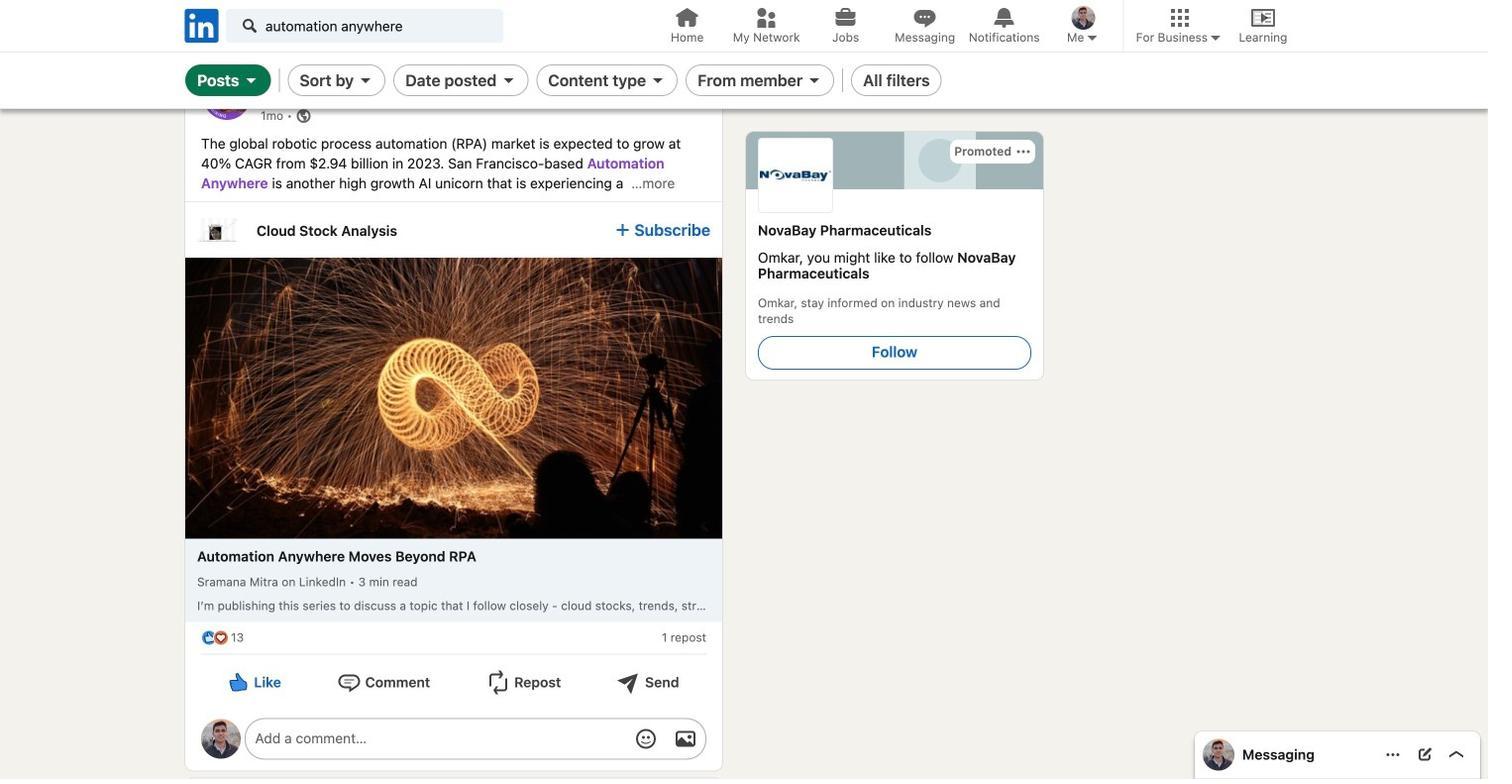 Task type: vqa. For each thing, say whether or not it's contained in the screenshot.
Sort by filter. Clicking this button displays all Sort by filter options. icon
yes



Task type: locate. For each thing, give the bounding box(es) containing it.
1 like image from the top
[[226, 11, 250, 35]]

open messenger dropdown menu image
[[1386, 747, 1402, 763]]

small image
[[1085, 30, 1101, 46]]

add a photo image
[[674, 727, 698, 751]]

like image down love icon
[[226, 670, 250, 694]]

2 like image from the top
[[226, 670, 250, 694]]

open article: automation anywhere moves beyond rpa by sramana mitra • 3 min read image
[[185, 258, 723, 539]]

1 vertical spatial like image
[[226, 670, 250, 694]]

like image
[[201, 630, 217, 646]]

like image up filter by: posts image on the top
[[226, 11, 250, 35]]

omkar savant image
[[1072, 6, 1096, 30], [201, 719, 241, 759], [1203, 739, 1235, 771]]

from member filter. clicking this button displays all from member filter options. image
[[807, 72, 823, 88]]

0 horizontal spatial omkar savant image
[[201, 719, 241, 759]]

Search text field
[[226, 9, 504, 43]]

1 horizontal spatial omkar savant image
[[1072, 6, 1096, 30]]

linkedin image
[[181, 5, 222, 46], [181, 5, 222, 46]]

sramana mitra, graphic. image
[[203, 72, 251, 120]]

open emoji keyboard image
[[634, 727, 658, 751]]

sort by filter. clicking this button displays all sort by filter options. image
[[358, 72, 374, 88]]

like image
[[226, 11, 250, 35], [226, 670, 250, 694]]

0 vertical spatial like image
[[226, 11, 250, 35]]

filter by: posts image
[[243, 72, 259, 88]]



Task type: describe. For each thing, give the bounding box(es) containing it.
love image
[[213, 630, 229, 646]]

for business image
[[1208, 30, 1224, 46]]

Text editor for creating content text field
[[255, 728, 617, 749]]

cloud stock analysis, graphic. image
[[197, 210, 237, 250]]

2 horizontal spatial omkar savant image
[[1203, 739, 1235, 771]]

date posted filter. clicking this button displays all date posted filter options. image
[[501, 72, 517, 88]]

content type filter. clicking this button displays all content type filter options. image
[[650, 72, 666, 88]]



